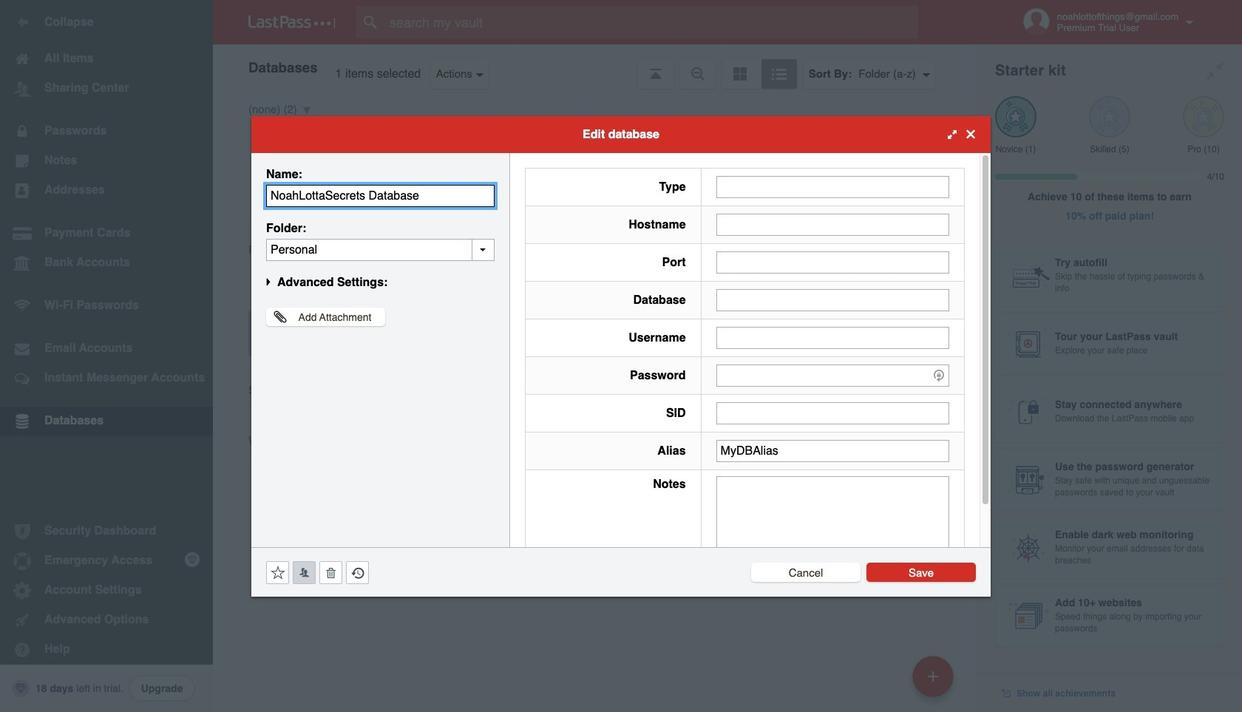 Task type: describe. For each thing, give the bounding box(es) containing it.
main navigation navigation
[[0, 0, 213, 712]]

Search search field
[[356, 6, 947, 38]]

new item image
[[928, 671, 938, 681]]

search my vault text field
[[356, 6, 947, 38]]

new item navigation
[[907, 651, 963, 712]]



Task type: locate. For each thing, give the bounding box(es) containing it.
vault options navigation
[[213, 44, 977, 89]]

dialog
[[251, 116, 991, 596]]

None text field
[[716, 213, 949, 235], [266, 238, 495, 261], [716, 251, 949, 273], [716, 289, 949, 311], [716, 326, 949, 349], [716, 402, 949, 424], [716, 476, 949, 567], [716, 213, 949, 235], [266, 238, 495, 261], [716, 251, 949, 273], [716, 289, 949, 311], [716, 326, 949, 349], [716, 402, 949, 424], [716, 476, 949, 567]]

None password field
[[716, 364, 949, 386]]

lastpass image
[[248, 16, 336, 29]]

None text field
[[716, 176, 949, 198], [266, 184, 495, 207], [716, 440, 949, 462], [716, 176, 949, 198], [266, 184, 495, 207], [716, 440, 949, 462]]



